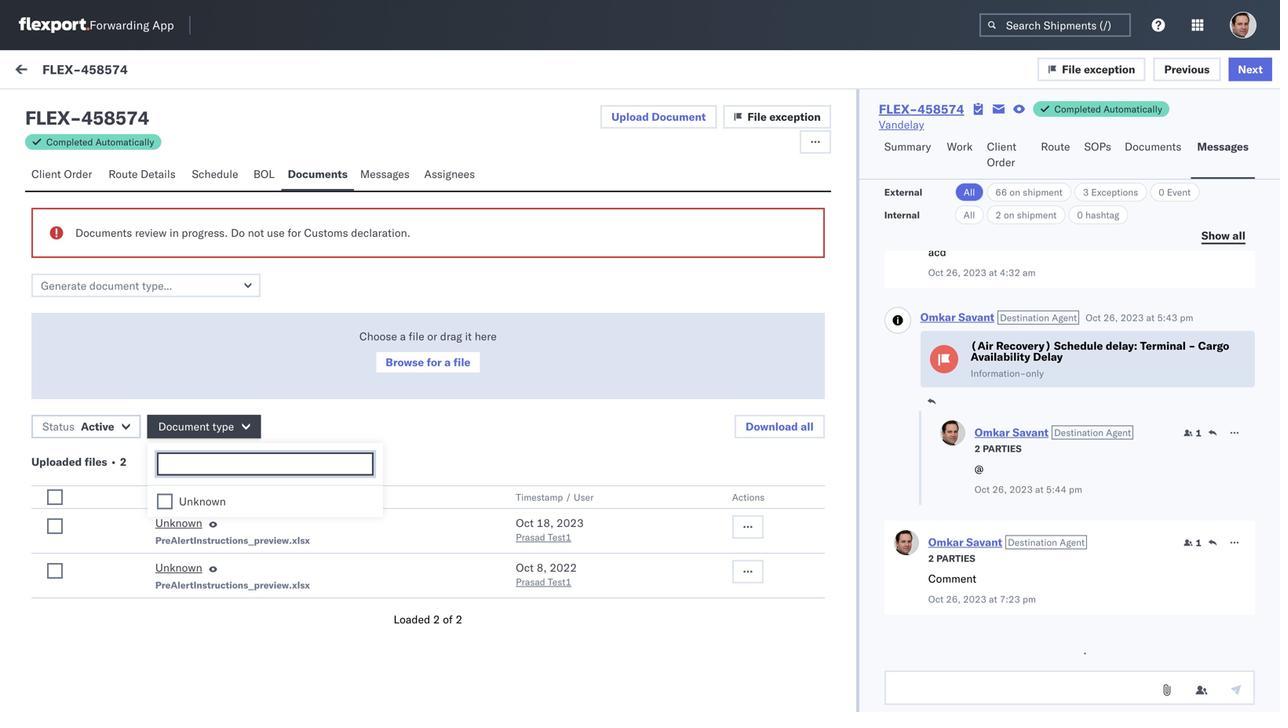 Task type: vqa. For each thing, say whether or not it's contained in the screenshot.
Intermodal
no



Task type: locate. For each thing, give the bounding box(es) containing it.
2 flex- 458574 from the top
[[988, 496, 1062, 510]]

edt right 7:00
[[553, 253, 573, 267]]

2 vertical spatial a
[[444, 356, 451, 369]]

None text field
[[884, 671, 1255, 706]]

flex-458574
[[42, 61, 128, 77], [879, 101, 964, 117]]

26, inside @ oct 26, 2023 at 5:44 pm
[[992, 484, 1007, 496]]

all inside show all button
[[1233, 229, 1246, 243]]

delay up contract
[[205, 495, 235, 509]]

prasad for 8,
[[516, 576, 545, 588]]

0 vertical spatial omkar savant destination agent
[[920, 310, 1077, 324]]

&
[[262, 597, 269, 611]]

client order button up "latent"
[[25, 160, 102, 191]]

test1 down 18,
[[548, 532, 571, 544]]

pm for latent
[[534, 182, 550, 196]]

exception: for exception: unknown customs hold type
[[50, 409, 105, 423]]

2 2023, from the top
[[474, 253, 504, 267]]

1 vertical spatial file
[[747, 110, 767, 124]]

1 (0) from the left
[[69, 100, 90, 113]]

1 vertical spatial 0
[[1077, 209, 1083, 221]]

pm inside @ oct 26, 2023 at 5:44 pm
[[1069, 484, 1082, 496]]

1 horizontal spatial (0)
[[147, 100, 167, 113]]

next button
[[1229, 57, 1272, 81]]

1 vertical spatial internal
[[884, 209, 920, 221]]

at for comment
[[989, 594, 997, 606]]

4 2023, from the top
[[474, 402, 504, 416]]

at left 4:32 at right top
[[989, 267, 997, 279]]

agent down (air recovery) schedule delay: terminal - cargo availability delay information-only
[[1106, 427, 1131, 439]]

1 vertical spatial test1
[[548, 576, 571, 588]]

1 vertical spatial 1 button
[[1184, 537, 1202, 549]]

2 vertical spatial flex- 458574
[[988, 598, 1062, 612]]

all button left 66
[[955, 183, 984, 202]]

1 edt from the top
[[553, 182, 573, 196]]

1 flex- 458574 from the top
[[988, 182, 1062, 196]]

destination for comment
[[1008, 537, 1057, 548]]

3 edt from the top
[[553, 324, 573, 337]]

1 horizontal spatial schedule
[[1054, 339, 1103, 353]]

at left 7:23
[[989, 594, 997, 606]]

work up external (0)
[[45, 60, 85, 82]]

1 vertical spatial all button
[[955, 206, 984, 224]]

at inside acd oct 26, 2023 at 4:32 am
[[989, 267, 997, 279]]

2 vertical spatial pm
[[1023, 594, 1036, 606]]

0 vertical spatial 1
[[1196, 427, 1202, 439]]

1 resize handle column header from the left
[[407, 131, 426, 713]]

schedule inside (air recovery) schedule delay: terminal - cargo availability delay information-only
[[1054, 339, 1103, 353]]

1 / from the left
[[228, 492, 234, 503]]

1 horizontal spatial file
[[1062, 62, 1081, 76]]

unknown
[[108, 409, 158, 423], [179, 495, 226, 509], [155, 516, 202, 530], [155, 561, 202, 575]]

omkar savant up filing
[[76, 241, 146, 254]]

oct 8, 2022 prasad test1
[[516, 561, 577, 588]]

destination down the 5:44
[[1008, 537, 1057, 548]]

2 on shipment
[[996, 209, 1057, 221]]

devan
[[170, 495, 203, 509]]

1 horizontal spatial all
[[1233, 229, 1246, 243]]

oct inside oct 8, 2022 prasad test1
[[516, 561, 534, 575]]

resize handle column header
[[407, 131, 426, 713], [685, 131, 704, 713], [962, 131, 981, 713], [1240, 131, 1259, 713]]

omkar down acd
[[920, 310, 956, 324]]

1 unknown link from the top
[[155, 516, 202, 534]]

2 all button from the top
[[955, 206, 984, 224]]

None text field
[[162, 458, 372, 472]]

customs
[[304, 226, 348, 240], [160, 409, 207, 423]]

2 edt from the top
[[553, 253, 573, 267]]

omkar savant up the warehouse
[[76, 468, 146, 482]]

flex-458574 down forwarding app link
[[42, 61, 128, 77]]

file
[[409, 330, 424, 343], [453, 356, 471, 369]]

2 prealertinstructions_preview.xlsx from the top
[[155, 580, 310, 591]]

1 2023, from the top
[[474, 182, 504, 196]]

1 1 button from the top
[[1184, 427, 1202, 440]]

6:30
[[507, 324, 531, 337]]

unknown link for oct 18, 2023
[[155, 516, 202, 534]]

client order button up 66
[[981, 133, 1035, 179]]

client order up 66
[[987, 140, 1017, 169]]

prasad inside oct 18, 2023 prasad test1
[[516, 532, 545, 544]]

1 for @
[[1196, 427, 1202, 439]]

completed
[[1054, 103, 1101, 115], [46, 136, 93, 148]]

0 vertical spatial oct 26, 2023, 5:45 pm edt
[[433, 496, 573, 510]]

prasad down 18,
[[516, 532, 545, 544]]

all button
[[955, 183, 984, 202], [955, 206, 984, 224]]

pm for @
[[1069, 484, 1082, 496]]

0 horizontal spatial all
[[801, 420, 814, 434]]

1 vertical spatial destination
[[1054, 427, 1104, 439]]

0 horizontal spatial flex-458574
[[42, 61, 128, 77]]

at for acd
[[989, 267, 997, 279]]

0 horizontal spatial /
[[228, 492, 234, 503]]

unknown up ∙
[[108, 409, 158, 423]]

5 2023, from the top
[[474, 496, 504, 510]]

omkar savant button up (air
[[920, 310, 994, 324]]

flex - 458574
[[25, 106, 149, 130]]

unknown up this
[[179, 495, 226, 509]]

omkar savant up messaging on the left top
[[76, 170, 146, 184]]

1 vertical spatial prealertinstructions_preview.xlsx
[[155, 580, 310, 591]]

that
[[151, 597, 171, 611]]

internal for internal (0)
[[105, 100, 144, 113]]

choose
[[359, 330, 397, 343]]

2 1 from the top
[[1196, 537, 1202, 549]]

or
[[427, 330, 437, 343]]

2 horizontal spatial a
[[444, 356, 451, 369]]

for inside 'button'
[[427, 356, 442, 369]]

2023, for i
[[474, 253, 504, 267]]

on right 66
[[1010, 186, 1020, 198]]

all up acd oct 26, 2023 at 4:32 am
[[964, 209, 975, 221]]

agent for comment
[[1060, 537, 1085, 548]]

1 vertical spatial all
[[964, 209, 975, 221]]

26, left 7:00
[[454, 253, 471, 267]]

2 oct 26, 2023, 5:45 pm edt from the top
[[433, 598, 573, 612]]

forwarding
[[89, 18, 149, 33]]

2023 inside acd oct 26, 2023 at 4:32 am
[[963, 267, 986, 279]]

1 vertical spatial for
[[427, 356, 442, 369]]

1 vertical spatial pm
[[1069, 484, 1082, 496]]

1 vertical spatial 5:45
[[507, 598, 531, 612]]

order inside 'client order'
[[987, 155, 1015, 169]]

customs right "use"
[[304, 226, 348, 240]]

1 vertical spatial automatically
[[95, 136, 154, 148]]

latent
[[47, 197, 79, 211]]

internal down the summary button
[[884, 209, 920, 221]]

omkar up latent messaging test.
[[76, 170, 109, 184]]

1 prasad from the top
[[516, 532, 545, 544]]

2 omkar savant from the top
[[76, 241, 146, 254]]

prasad down the 8,
[[516, 576, 545, 588]]

pm right 7:23
[[1023, 594, 1036, 606]]

omkar savant button up @
[[975, 426, 1049, 440]]

all for 2
[[964, 209, 975, 221]]

document for type
[[155, 492, 202, 503]]

at inside comment oct 26, 2023 at 7:23 pm
[[989, 594, 997, 606]]

/ left user
[[565, 492, 571, 503]]

1 vertical spatial work
[[947, 140, 973, 153]]

declaration.
[[351, 226, 411, 240]]

at left the 5:44
[[1035, 484, 1044, 496]]

pm right "7:22"
[[534, 182, 550, 196]]

1 horizontal spatial completed automatically
[[1054, 103, 1162, 115]]

2023 inside @ oct 26, 2023 at 5:44 pm
[[1009, 484, 1033, 496]]

0 vertical spatial document
[[652, 110, 706, 124]]

uploaded
[[31, 455, 82, 469]]

1 horizontal spatial documents
[[288, 167, 348, 181]]

5 edt from the top
[[553, 496, 573, 510]]

messages button
[[1191, 133, 1255, 179], [354, 160, 418, 191]]

omkar savant button up comment
[[928, 536, 1002, 549]]

1 horizontal spatial type
[[237, 409, 262, 423]]

parties up comment
[[936, 553, 975, 565]]

6 2023, from the top
[[474, 598, 504, 612]]

show all button
[[1192, 224, 1255, 248]]

route inside route details button
[[109, 167, 138, 181]]

2 down 66
[[996, 209, 1001, 221]]

2 horizontal spatial pm
[[1180, 312, 1193, 324]]

parties for @
[[983, 443, 1022, 455]]

agent down the 5:44
[[1060, 537, 1085, 548]]

3 flex- 458574 from the top
[[988, 598, 1062, 612]]

documents down latent messaging test.
[[75, 226, 132, 240]]

unknown link down devan
[[155, 516, 202, 534]]

am inside acd oct 26, 2023 at 4:32 am
[[1023, 267, 1036, 279]]

import
[[116, 64, 149, 78]]

0 vertical spatial internal
[[105, 100, 144, 113]]

documents button right bol
[[281, 160, 354, 191]]

show all
[[1202, 229, 1246, 243]]

5:44
[[1046, 484, 1067, 496]]

pm right 6:30
[[534, 324, 550, 337]]

2 vertical spatial omkar savant button
[[928, 536, 1002, 549]]

1 all button from the top
[[955, 183, 984, 202]]

0 vertical spatial on
[[1010, 186, 1020, 198]]

flex- 458574
[[988, 182, 1062, 196], [988, 496, 1062, 510], [988, 598, 1062, 612]]

for
[[288, 226, 301, 240], [427, 356, 442, 369]]

26, down comment
[[946, 594, 961, 606]]

shipment up 2 on shipment
[[1023, 186, 1063, 198]]

0 horizontal spatial schedule
[[192, 167, 238, 181]]

import work
[[116, 64, 178, 78]]

2023 for @
[[1009, 484, 1033, 496]]

1 horizontal spatial /
[[565, 492, 571, 503]]

1 vertical spatial schedule
[[1054, 339, 1103, 353]]

2 right ∙
[[120, 455, 127, 469]]

0 vertical spatial all
[[964, 186, 975, 198]]

all inside 'download all' button
[[801, 420, 814, 434]]

automatically up route details
[[95, 136, 154, 148]]

2 vertical spatial omkar savant destination agent
[[928, 536, 1085, 549]]

2 parties for @
[[975, 443, 1022, 455]]

agent
[[1052, 312, 1077, 324], [1106, 427, 1131, 439], [1060, 537, 1085, 548]]

order up "latent"
[[64, 167, 92, 181]]

document inside 'button'
[[652, 110, 706, 124]]

1 oct 26, 2023, 5:45 pm edt from the top
[[433, 496, 573, 510]]

0 horizontal spatial exception
[[769, 110, 821, 124]]

a right choose
[[400, 330, 406, 343]]

pm up 18,
[[534, 496, 550, 510]]

destination up the 5:44
[[1054, 427, 1104, 439]]

1 horizontal spatial automatically
[[1104, 103, 1162, 115]]

1 vertical spatial agent
[[1106, 427, 1131, 439]]

0 horizontal spatial (0)
[[69, 100, 90, 113]]

internal (0) button
[[99, 93, 176, 123]]

∙
[[110, 455, 117, 469]]

2 / from the left
[[565, 492, 571, 503]]

1 pm from the top
[[534, 182, 550, 196]]

1 vertical spatial exception:
[[50, 495, 105, 509]]

1 horizontal spatial external
[[884, 186, 922, 198]]

0 vertical spatial test1
[[548, 532, 571, 544]]

1 vertical spatial omkar savant destination agent
[[975, 426, 1131, 440]]

2022
[[550, 561, 577, 575]]

1 vertical spatial unknown link
[[155, 560, 202, 579]]

2 parties button for comment
[[928, 551, 975, 565]]

1 horizontal spatial file
[[453, 356, 471, 369]]

related
[[989, 136, 1022, 148]]

completed down flex - 458574
[[46, 136, 93, 148]]

forwarding app
[[89, 18, 174, 33]]

external (0) button
[[19, 93, 99, 123]]

2 unknown link from the top
[[155, 560, 202, 579]]

1 prealertinstructions_preview.xlsx from the top
[[155, 535, 310, 547]]

0 horizontal spatial documents
[[75, 226, 132, 240]]

event
[[1167, 186, 1191, 198]]

0 vertical spatial prasad
[[516, 532, 545, 544]]

schedule left bol
[[192, 167, 238, 181]]

a inside 'button'
[[444, 356, 451, 369]]

2 vertical spatial agent
[[1060, 537, 1085, 548]]

2 1 button from the top
[[1184, 537, 1202, 549]]

files
[[85, 455, 107, 469]]

prealertinstructions_preview.xlsx
[[155, 535, 310, 547], [155, 580, 310, 591]]

2 parties up @
[[975, 443, 1022, 455]]

client up "latent"
[[31, 167, 61, 181]]

0 left event
[[1159, 186, 1165, 198]]

(air
[[971, 339, 993, 353]]

(0) up message
[[69, 100, 90, 113]]

0 vertical spatial completed
[[1054, 103, 1101, 115]]

1 horizontal spatial pm
[[1069, 484, 1082, 496]]

you
[[131, 597, 148, 611]]

omkar savant button for @
[[975, 426, 1049, 440]]

26, left 5:46
[[454, 402, 471, 416]]

oct inside comment oct 26, 2023 at 7:23 pm
[[928, 594, 944, 606]]

omkar savant button
[[920, 310, 994, 324], [975, 426, 1049, 440], [928, 536, 1002, 549]]

pm inside comment oct 26, 2023 at 7:23 pm
[[1023, 594, 1036, 606]]

test1 inside oct 18, 2023 prasad test1
[[548, 532, 571, 544]]

document right upload
[[652, 110, 706, 124]]

1 test1 from the top
[[548, 532, 571, 544]]

0 vertical spatial destination
[[1000, 312, 1049, 324]]

on
[[1010, 186, 1020, 198], [1004, 209, 1015, 221]]

work button
[[941, 133, 981, 179]]

6 pm from the top
[[534, 598, 550, 612]]

2 prasad from the top
[[516, 576, 545, 588]]

route inside route button
[[1041, 140, 1070, 153]]

/ left filename
[[228, 492, 234, 503]]

1 horizontal spatial 0
[[1159, 186, 1165, 198]]

0 vertical spatial flex- 458574
[[988, 182, 1062, 196]]

route for route details
[[109, 167, 138, 181]]

1 exception: from the top
[[50, 409, 105, 423]]

oct 26, 2023, 7:22 pm edt
[[433, 182, 573, 196]]

26, down acd
[[946, 267, 961, 279]]

1 button for comment
[[1184, 537, 1202, 549]]

documents button
[[1118, 133, 1191, 179], [281, 160, 354, 191]]

here
[[475, 330, 497, 343]]

previous button
[[1153, 57, 1221, 81]]

1 vertical spatial 1
[[1196, 537, 1202, 549]]

all right show on the top
[[1233, 229, 1246, 243]]

3 omkar savant from the top
[[76, 311, 146, 325]]

0 vertical spatial route
[[1041, 140, 1070, 153]]

document left type
[[158, 420, 210, 434]]

on for 66
[[1010, 186, 1020, 198]]

1 all from the top
[[964, 186, 975, 198]]

2 (0) from the left
[[147, 100, 167, 113]]

0 vertical spatial prealertinstructions_preview.xlsx
[[155, 535, 310, 547]]

4 edt from the top
[[553, 402, 573, 416]]

omkar savant destination agent up (air
[[920, 310, 1077, 324]]

omkar savant destination agent up comment oct 26, 2023 at 7:23 pm on the bottom right
[[928, 536, 1085, 549]]

external (0)
[[25, 100, 90, 113]]

1 omkar savant from the top
[[76, 170, 146, 184]]

3 resize handle column header from the left
[[962, 131, 981, 713]]

work for related
[[1024, 136, 1045, 148]]

2 pm from the top
[[534, 253, 550, 267]]

2 test1 from the top
[[548, 576, 571, 588]]

i am filing a commendation report to improve
[[47, 268, 270, 281]]

schedule inside button
[[192, 167, 238, 181]]

0 horizontal spatial 0
[[1077, 209, 1083, 221]]

at for @
[[1035, 484, 1044, 496]]

work
[[152, 64, 178, 78], [947, 140, 973, 153]]

prealertinstructions_preview.xlsx down document type / filename
[[155, 535, 310, 547]]

edt for i
[[553, 253, 573, 267]]

3 2023, from the top
[[474, 324, 504, 337]]

all button up acd oct 26, 2023 at 4:32 am
[[955, 206, 984, 224]]

1 horizontal spatial customs
[[304, 226, 348, 240]]

test1 inside oct 8, 2022 prasad test1
[[548, 576, 571, 588]]

0 horizontal spatial file
[[747, 110, 767, 124]]

all left 66
[[964, 186, 975, 198]]

pm right 7:00
[[534, 253, 550, 267]]

2 all from the top
[[964, 209, 975, 221]]

2 vertical spatial destination
[[1008, 537, 1057, 548]]

prealertinstructions_preview.xlsx up we are notifying you that your shipment, k & k, devan has been delayed.
[[155, 580, 310, 591]]

0 vertical spatial 2 parties
[[975, 443, 1022, 455]]

3 pm from the top
[[534, 324, 550, 337]]

internal inside button
[[105, 100, 144, 113]]

my work
[[16, 60, 85, 82]]

delay up only
[[1033, 350, 1063, 364]]

a right filing
[[99, 268, 105, 281]]

pm right the 5:44
[[1069, 484, 1082, 496]]

2 parties button for @
[[975, 441, 1022, 455]]

omkar savant down generate document type... text box
[[76, 311, 146, 325]]

edt right 5:46
[[553, 402, 573, 416]]

order for the right client order button
[[987, 155, 1015, 169]]

(air recovery) schedule delay: terminal - cargo availability delay information-only
[[971, 339, 1229, 379]]

0 vertical spatial a
[[99, 268, 105, 281]]

documents
[[1125, 140, 1181, 153], [288, 167, 348, 181], [75, 226, 132, 240]]

oct 26, 2023, 5:45 pm edt
[[433, 496, 573, 510], [433, 598, 573, 612]]

upload document button
[[601, 105, 717, 129]]

client order
[[987, 140, 1017, 169], [31, 167, 92, 181]]

test1 for 2022
[[548, 576, 571, 588]]

2 exception: from the top
[[50, 495, 105, 509]]

0 for 0 hashtag
[[1077, 209, 1083, 221]]

1 vertical spatial delay
[[205, 495, 235, 509]]

2 parties button
[[975, 441, 1022, 455], [928, 551, 975, 565]]

comment oct 26, 2023 at 7:23 pm
[[928, 572, 1036, 606]]

edt left user
[[553, 496, 573, 510]]

1 1 from the top
[[1196, 427, 1202, 439]]

2 up @
[[975, 443, 980, 455]]

shipment for 2 on shipment
[[1017, 209, 1057, 221]]

1 vertical spatial document
[[158, 420, 210, 434]]

5:45 down oct 8, 2022 prasad test1 at bottom
[[507, 598, 531, 612]]

pm for comment
[[1023, 594, 1036, 606]]

only
[[1026, 368, 1044, 379]]

test1
[[548, 532, 571, 544], [548, 576, 571, 588]]

1 horizontal spatial am
[[1023, 267, 1036, 279]]

0 horizontal spatial pm
[[1023, 594, 1036, 606]]

2023 inside comment oct 26, 2023 at 7:23 pm
[[963, 594, 986, 606]]

savant
[[112, 170, 146, 184], [112, 241, 146, 254], [958, 310, 994, 324], [112, 311, 146, 325], [1013, 426, 1049, 440], [112, 468, 146, 482], [966, 536, 1002, 549]]

pm
[[534, 182, 550, 196], [534, 253, 550, 267], [534, 324, 550, 337], [534, 402, 550, 416], [534, 496, 550, 510], [534, 598, 550, 612]]

prasad inside oct 8, 2022 prasad test1
[[516, 576, 545, 588]]

1 button for @
[[1184, 427, 1202, 440]]

1 vertical spatial 2 parties
[[928, 553, 975, 565]]

schedule down 1366815
[[1054, 339, 1103, 353]]

1 button
[[1184, 427, 1202, 440], [1184, 537, 1202, 549]]

type right hold
[[237, 409, 262, 423]]

None checkbox
[[47, 490, 63, 505]]

progress.
[[182, 226, 228, 240]]

oct 26, 2023, 5:45 pm edt up 18,
[[433, 496, 573, 510]]

-
[[70, 106, 81, 130], [711, 182, 717, 196], [711, 253, 717, 267], [1189, 339, 1196, 353], [711, 402, 717, 416], [711, 496, 717, 510], [711, 598, 717, 612]]

availability
[[971, 350, 1030, 364]]

0 vertical spatial agent
[[1052, 312, 1077, 324]]

458574 up the vandelay
[[917, 101, 964, 117]]

pm for we
[[534, 598, 550, 612]]

0 vertical spatial work
[[45, 60, 85, 82]]

26, up delay:
[[1103, 312, 1118, 324]]

(0) for internal (0)
[[147, 100, 167, 113]]

0 horizontal spatial route
[[109, 167, 138, 181]]

messages
[[1197, 140, 1249, 153], [360, 167, 410, 181]]

0 horizontal spatial parties
[[936, 553, 975, 565]]

6 edt from the top
[[553, 598, 573, 612]]

documents for documents review in progress. do not use for customs declaration.
[[75, 226, 132, 240]]

file exception button
[[1038, 57, 1146, 81], [1038, 57, 1146, 81], [723, 105, 831, 129], [723, 105, 831, 129]]

all for 66
[[964, 186, 975, 198]]

exception: for exception: warehouse devan delay
[[50, 495, 105, 509]]

1 horizontal spatial completed
[[1054, 103, 1101, 115]]

458574 down forwarding app link
[[81, 61, 128, 77]]

route
[[1041, 140, 1070, 153], [109, 167, 138, 181]]

3 exceptions
[[1083, 186, 1138, 198]]

external inside button
[[25, 100, 66, 113]]

bol
[[253, 167, 275, 181]]

prealertinstructions_preview.xlsx for oct 18, 2023
[[155, 535, 310, 547]]

2 parties up comment
[[928, 553, 975, 565]]

all
[[964, 186, 975, 198], [964, 209, 975, 221]]

flex-
[[42, 61, 81, 77], [879, 101, 917, 117], [988, 182, 1021, 196], [988, 253, 1021, 267], [988, 324, 1021, 337], [988, 496, 1021, 510], [988, 598, 1021, 612]]

5 pm from the top
[[534, 496, 550, 510]]

None checkbox
[[157, 494, 173, 510], [47, 519, 63, 534], [47, 564, 63, 579], [157, 494, 173, 510], [47, 519, 63, 534], [47, 564, 63, 579]]

0 vertical spatial pm
[[1180, 312, 1193, 324]]

document type / filename button
[[152, 488, 484, 504]]

5:45 up oct 18, 2023 prasad test1
[[507, 496, 531, 510]]

route left sops
[[1041, 140, 1070, 153]]

0 horizontal spatial file
[[409, 330, 424, 343]]

external down my work
[[25, 100, 66, 113]]

file
[[1062, 62, 1081, 76], [747, 110, 767, 124]]

omkar savant destination agent for comment
[[928, 536, 1085, 549]]

Search Shipments (/) text field
[[980, 13, 1131, 37]]

1
[[1196, 427, 1202, 439], [1196, 537, 1202, 549]]

omkar savant destination agent
[[920, 310, 1077, 324], [975, 426, 1131, 440], [928, 536, 1085, 549]]

0 for 0 event
[[1159, 186, 1165, 198]]

0 horizontal spatial work
[[152, 64, 178, 78]]

flex
[[25, 106, 70, 130]]

0 horizontal spatial customs
[[160, 409, 207, 423]]

savant up comment oct 26, 2023 at 7:23 pm on the bottom right
[[966, 536, 1002, 549]]

2 parties button up @
[[975, 441, 1022, 455]]

prealertinstructions_preview.xlsx for oct 8, 2022
[[155, 580, 310, 591]]

at inside @ oct 26, 2023 at 5:44 pm
[[1035, 484, 1044, 496]]

1 horizontal spatial messages
[[1197, 140, 1249, 153]]

/ inside timestamp / user button
[[565, 492, 571, 503]]

1 vertical spatial 2 parties button
[[928, 551, 975, 565]]

for right "use"
[[288, 226, 301, 240]]



Task type: describe. For each thing, give the bounding box(es) containing it.
1 horizontal spatial documents button
[[1118, 133, 1191, 179]]

it
[[465, 330, 472, 343]]

all for download all
[[801, 420, 814, 434]]

0 horizontal spatial completed
[[46, 136, 93, 148]]

flexport. image
[[19, 17, 89, 33]]

sops
[[1084, 140, 1111, 153]]

0 horizontal spatial completed automatically
[[46, 136, 154, 148]]

2 parties for comment
[[928, 553, 975, 565]]

partnership.
[[93, 542, 154, 556]]

458574 up 2 on shipment
[[1021, 182, 1062, 196]]

previous
[[1164, 62, 1210, 76]]

to
[[218, 268, 228, 281]]

omkar savant for latent
[[76, 170, 146, 184]]

recovery)
[[996, 339, 1051, 353]]

1 5:45 from the top
[[507, 496, 531, 510]]

this
[[189, 527, 208, 540]]

oct 18, 2023 prasad test1
[[516, 516, 584, 544]]

savant down the review
[[112, 241, 146, 254]]

timestamp
[[516, 492, 563, 503]]

unknown down devan
[[155, 516, 202, 530]]

oct inside @ oct 26, 2023 at 5:44 pm
[[975, 484, 990, 496]]

prasad for 18,
[[516, 532, 545, 544]]

commendation
[[108, 268, 182, 281]]

agent for @
[[1106, 427, 1131, 439]]

flex- 458574 for latent messaging test.
[[988, 182, 1062, 196]]

browse for a file
[[386, 356, 471, 369]]

upload document
[[611, 110, 706, 124]]

show
[[1202, 229, 1230, 243]]

devan
[[285, 597, 315, 611]]

omkar savant for i
[[76, 241, 146, 254]]

0 vertical spatial omkar savant button
[[920, 310, 994, 324]]

0 horizontal spatial messages button
[[354, 160, 418, 191]]

2 5:45 from the top
[[507, 598, 531, 612]]

oct 26, 2023, 5:46 pm edt
[[433, 402, 573, 416]]

test.
[[137, 197, 160, 211]]

exceptions
[[1091, 186, 1138, 198]]

oct inside oct 18, 2023 prasad test1
[[516, 516, 534, 530]]

with
[[165, 527, 186, 540]]

Generate document type... text field
[[31, 274, 261, 297]]

omkar down filing
[[76, 311, 109, 325]]

458574 right 7:23
[[1021, 598, 1062, 612]]

messaging
[[82, 197, 135, 211]]

26, left the timestamp
[[454, 496, 471, 510]]

0 vertical spatial messages
[[1197, 140, 1249, 153]]

0 vertical spatial automatically
[[1104, 103, 1162, 115]]

all for show all
[[1233, 229, 1246, 243]]

at left 5:43
[[1146, 312, 1155, 324]]

oct 26, 2023, 6:30 pm edt
[[433, 324, 573, 337]]

savant down generate document type... text box
[[112, 311, 146, 325]]

all button for 66
[[955, 183, 984, 202]]

been
[[338, 597, 363, 611]]

delay:
[[1106, 339, 1137, 353]]

i
[[47, 268, 50, 281]]

/ inside document type / filename button
[[228, 492, 234, 503]]

related work item/shipment
[[989, 136, 1111, 148]]

order for client order button to the left
[[64, 167, 92, 181]]

hashtag
[[1085, 209, 1119, 221]]

loaded 2 of 2
[[394, 613, 462, 627]]

loaded
[[394, 613, 430, 627]]

not
[[248, 226, 264, 240]]

omkar left ∙
[[76, 468, 109, 482]]

pm for i
[[534, 253, 550, 267]]

2 right of at the left bottom of the page
[[456, 613, 462, 627]]

18,
[[537, 516, 554, 530]]

0 vertical spatial flex-458574
[[42, 61, 128, 77]]

26, down assignees
[[454, 182, 471, 196]]

my
[[16, 60, 41, 82]]

type inside document type / filename button
[[204, 492, 225, 503]]

2023 for comment
[[963, 594, 986, 606]]

active
[[81, 420, 114, 434]]

route button
[[1035, 133, 1078, 179]]

route for route
[[1041, 140, 1070, 153]]

acd oct 26, 2023 at 4:32 am
[[928, 245, 1036, 279]]

next
[[1238, 62, 1263, 76]]

0 horizontal spatial client order button
[[25, 160, 102, 191]]

summary
[[884, 140, 931, 153]]

pm for omkar savant
[[534, 324, 550, 337]]

4 pm from the top
[[534, 402, 550, 416]]

omkar savant destination agent for @
[[975, 426, 1131, 440]]

lucrative
[[47, 542, 90, 556]]

internal (0)
[[105, 100, 167, 113]]

7:22
[[507, 182, 531, 196]]

are
[[66, 597, 81, 611]]

edt for we
[[553, 598, 573, 612]]

0 horizontal spatial client order
[[31, 167, 92, 181]]

we are notifying you that your shipment, k & k, devan has been delayed.
[[47, 597, 408, 611]]

edt for latent
[[553, 182, 573, 196]]

4 resize handle column header from the left
[[1240, 131, 1259, 713]]

forwarding app link
[[19, 17, 174, 33]]

destination for @
[[1054, 427, 1104, 439]]

0 vertical spatial work
[[152, 64, 178, 78]]

flex- 1366815
[[988, 324, 1069, 337]]

savant up "test."
[[112, 170, 146, 184]]

savant up the warehouse
[[112, 468, 146, 482]]

1 horizontal spatial client order
[[987, 140, 1017, 169]]

omkar up @
[[975, 426, 1010, 440]]

oct 26, 2023 at 5:43 pm
[[1086, 312, 1193, 324]]

0 horizontal spatial messages
[[360, 167, 410, 181]]

file inside 'button'
[[453, 356, 471, 369]]

0 horizontal spatial a
[[99, 268, 105, 281]]

1 vertical spatial file exception
[[747, 110, 821, 124]]

all button for 2
[[955, 206, 984, 224]]

1 horizontal spatial client order button
[[981, 133, 1035, 179]]

parties for comment
[[936, 553, 975, 565]]

work for my
[[45, 60, 85, 82]]

exception: warehouse devan delay
[[50, 495, 235, 509]]

in
[[170, 226, 179, 240]]

and with this contract established, lucrative partnership.
[[47, 527, 316, 556]]

2 resize handle column header from the left
[[685, 131, 704, 713]]

information-
[[971, 368, 1026, 379]]

timestamp / user
[[516, 492, 594, 503]]

0 horizontal spatial am
[[53, 268, 68, 281]]

1 vertical spatial customs
[[160, 409, 207, 423]]

document type
[[158, 420, 234, 434]]

1 horizontal spatial flex-458574
[[879, 101, 964, 117]]

0 event
[[1159, 186, 1191, 198]]

0 horizontal spatial documents button
[[281, 160, 354, 191]]

vandelay
[[879, 118, 924, 131]]

omkar savant for oct 26, 2023, 6:30 pm edt
[[76, 311, 146, 325]]

download all
[[746, 420, 814, 434]]

unknown down and with this contract established, lucrative partnership.
[[155, 561, 202, 575]]

test1 for 2023
[[548, 532, 571, 544]]

- inside (air recovery) schedule delay: terminal - cargo availability delay information-only
[[1189, 339, 1196, 353]]

external for external
[[884, 186, 922, 198]]

k,
[[272, 597, 282, 611]]

upload
[[611, 110, 649, 124]]

2 up comment
[[928, 553, 934, 565]]

458574 down the 5:44
[[1021, 496, 1062, 510]]

1 horizontal spatial work
[[947, 140, 973, 153]]

actions
[[732, 492, 765, 503]]

notifying
[[84, 597, 128, 611]]

458574 down import
[[81, 106, 149, 130]]

2023, for omkar savant
[[474, 324, 504, 337]]

schedule button
[[186, 160, 247, 191]]

delayed.
[[366, 597, 408, 611]]

status
[[42, 420, 75, 434]]

oct inside acd oct 26, 2023 at 4:32 am
[[928, 267, 944, 279]]

unknown link for oct 8, 2022
[[155, 560, 202, 579]]

1 horizontal spatial exception
[[1084, 62, 1135, 76]]

1 horizontal spatial a
[[400, 330, 406, 343]]

omkar up filing
[[76, 241, 109, 254]]

26, inside comment oct 26, 2023 at 7:23 pm
[[946, 594, 961, 606]]

7:23
[[1000, 594, 1020, 606]]

app
[[152, 18, 174, 33]]

on for 2
[[1004, 209, 1015, 221]]

2023, for we
[[474, 598, 504, 612]]

delay inside (air recovery) schedule delay: terminal - cargo availability delay information-only
[[1033, 350, 1063, 364]]

documents for the leftmost the documents button
[[288, 167, 348, 181]]

shipment for 66 on shipment
[[1023, 186, 1063, 198]]

choose a file or drag it here
[[359, 330, 497, 343]]

0 vertical spatial for
[[288, 226, 301, 240]]

2023, for latent
[[474, 182, 504, 196]]

document for type
[[158, 420, 210, 434]]

filing
[[71, 268, 96, 281]]

details
[[141, 167, 176, 181]]

4 omkar savant from the top
[[76, 468, 146, 482]]

savant up @ oct 26, 2023 at 5:44 pm
[[1013, 426, 1049, 440]]

oct 26, 2023, 7:00 pm edt
[[433, 253, 573, 267]]

type
[[212, 420, 234, 434]]

2023 inside oct 18, 2023 prasad test1
[[556, 516, 584, 530]]

savant up (air
[[958, 310, 994, 324]]

26, inside acd oct 26, 2023 at 4:32 am
[[946, 267, 961, 279]]

0 vertical spatial file
[[1062, 62, 1081, 76]]

2023 up delay:
[[1120, 312, 1144, 324]]

edt for omkar savant
[[553, 324, 573, 337]]

omkar up comment
[[928, 536, 964, 549]]

0 vertical spatial file
[[409, 330, 424, 343]]

document type button
[[147, 415, 261, 439]]

user
[[574, 492, 594, 503]]

browse for a file button
[[375, 351, 481, 374]]

documents review in progress. do not use for customs declaration.
[[75, 226, 411, 240]]

@ oct 26, 2023 at 5:44 pm
[[975, 462, 1082, 496]]

@
[[975, 462, 984, 476]]

8,
[[537, 561, 547, 575]]

internal for internal
[[884, 209, 920, 221]]

documents for the rightmost the documents button
[[1125, 140, 1181, 153]]

26, left here
[[454, 324, 471, 337]]

omkar savant button for comment
[[928, 536, 1002, 549]]

(0) for external (0)
[[69, 100, 90, 113]]

0 vertical spatial client
[[987, 140, 1017, 153]]

latent messaging test.
[[47, 197, 160, 211]]

1 horizontal spatial file exception
[[1062, 62, 1135, 76]]

document type / filename
[[155, 492, 277, 503]]

1 for comment
[[1196, 537, 1202, 549]]

1 vertical spatial client
[[31, 167, 61, 181]]

assignees
[[424, 167, 475, 181]]

of
[[443, 613, 453, 627]]

your
[[174, 597, 196, 611]]

1 horizontal spatial messages button
[[1191, 133, 1255, 179]]

2023 for acd
[[963, 267, 986, 279]]

terminal
[[1140, 339, 1186, 353]]

0 vertical spatial type
[[237, 409, 262, 423]]

external for external (0)
[[25, 100, 66, 113]]

26, up loaded 2 of 2
[[454, 598, 471, 612]]

2 left of at the left bottom of the page
[[433, 613, 440, 627]]

flex- 458574 for you
[[988, 598, 1062, 612]]



